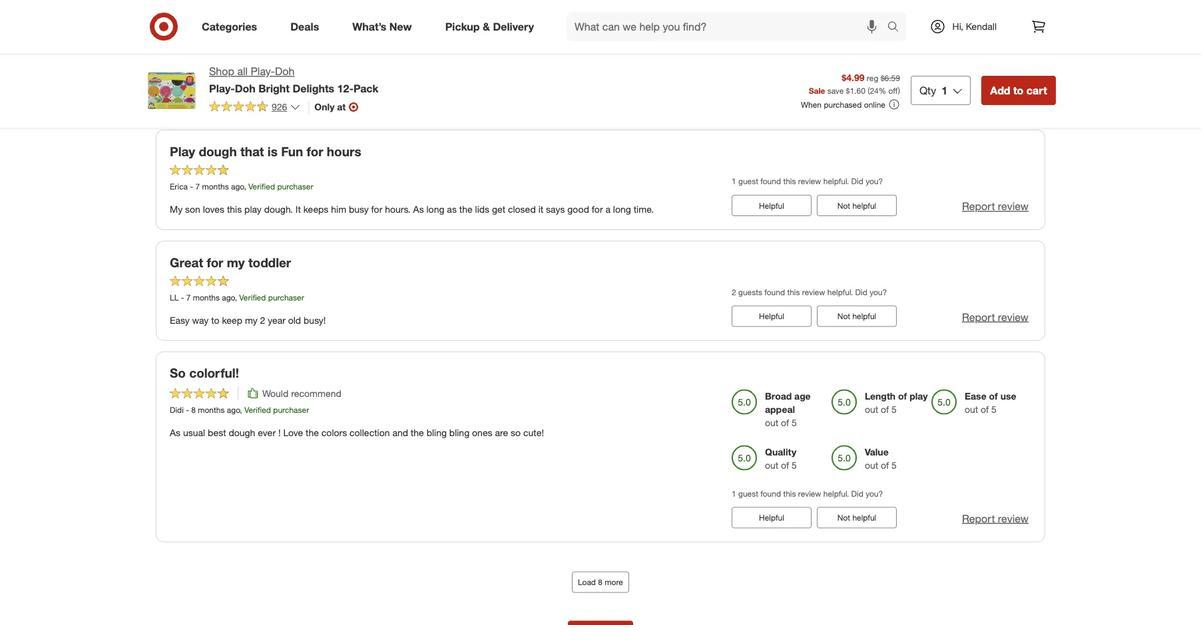 Task type: describe. For each thing, give the bounding box(es) containing it.
ll
[[170, 293, 179, 303]]

shop
[[209, 65, 234, 78]]

of inside i bought this for my 3 year old grand baby that was given play-doh for his birthday and was left outside out of it's container and it dried. it's a wonderful gift however for a 3 year old i make sure i'm supervising my grandkids playtime just in case
[[618, 79, 626, 91]]

erica
[[170, 182, 188, 192]]

- for dough
[[190, 182, 193, 192]]

report review for 1st report review button
[[962, 89, 1029, 102]]

purchaser for so colorful!
[[273, 405, 309, 415]]

bright
[[259, 82, 290, 95]]

play inside length of play out of 5
[[910, 390, 928, 402]]

helpful for "helpful" button associated with great for my toddler
[[853, 312, 876, 322]]

i'm
[[432, 92, 445, 104]]

kendall
[[966, 21, 997, 32]]

gift
[[263, 92, 276, 104]]

deals
[[290, 20, 319, 33]]

play-doh
[[170, 19, 225, 35]]

$4.99
[[842, 72, 865, 83]]

use
[[1001, 390, 1016, 402]]

appeal
[[765, 404, 795, 415]]

found for fourth report review button from the top of the page
[[761, 489, 781, 499]]

2 horizontal spatial 7
[[259, 57, 263, 67]]

2 long from the left
[[613, 204, 631, 215]]

my
[[170, 204, 183, 215]]

of inside quality out of 5
[[781, 460, 789, 471]]

0 vertical spatial 1
[[942, 84, 948, 97]]

grand
[[297, 79, 321, 91]]

)
[[898, 86, 900, 96]]

not helpful for 2nd report review button from the bottom
[[838, 312, 876, 322]]

this for first not helpful button from the top of the page
[[787, 65, 800, 75]]

ll - 7 months ago , verified purchaser
[[170, 293, 304, 303]]

doh inside i bought this for my 3 year old grand baby that was given play-doh for his birthday and was left outside out of it's container and it dried. it's a wonderful gift however for a 3 year old i make sure i'm supervising my grandkids playtime just in case
[[431, 79, 448, 91]]

my right keep
[[245, 315, 257, 326]]

0 horizontal spatial the
[[306, 427, 319, 439]]

add to cart
[[990, 84, 1047, 97]]

fun
[[281, 144, 303, 159]]

as
[[447, 204, 457, 215]]

my down birthday
[[498, 92, 511, 104]]

ago for dough
[[231, 182, 244, 192]]

out inside length of play out of 5
[[865, 404, 878, 415]]

so colorful!
[[170, 366, 239, 381]]

says
[[546, 204, 565, 215]]

playtime
[[557, 92, 592, 104]]

it's
[[629, 79, 641, 91]]

5 for use
[[992, 404, 997, 415]]

collection
[[350, 427, 390, 439]]

dough.
[[264, 204, 293, 215]]

to inside "button"
[[1013, 84, 1024, 97]]

categories
[[202, 20, 257, 33]]

1 helpful from the top
[[853, 89, 876, 99]]

grandkids
[[513, 92, 554, 104]]

report review for 2nd report review button from the bottom
[[962, 311, 1029, 324]]

old for play-doh
[[281, 79, 294, 91]]

time.
[[634, 204, 654, 215]]

1 vertical spatial it
[[538, 204, 543, 215]]

12-
[[337, 82, 354, 95]]

loves
[[203, 204, 224, 215]]

not for third "helpful" button from the top of the page not helpful button
[[838, 513, 850, 523]]

not helpful for fourth report review button from the top of the page
[[838, 513, 876, 523]]

guest for "helpful" button associated with play dough that is fun for hours
[[738, 176, 758, 186]]

my left the toddler
[[227, 255, 245, 270]]

helpful for "helpful" button associated with play dough that is fun for hours
[[853, 201, 876, 211]]

is
[[268, 144, 278, 159]]

for right great
[[207, 255, 223, 270]]

0 vertical spatial 3
[[253, 79, 258, 91]]

1 not helpful from the top
[[838, 89, 876, 99]]

not helpful button for "helpful" button associated with great for my toddler
[[817, 306, 897, 327]]

what's
[[352, 20, 386, 33]]

shop all play-doh play-doh bright delights 12-pack
[[209, 65, 378, 95]]

hi, kendall
[[953, 21, 997, 32]]

1 vertical spatial old
[[366, 92, 379, 104]]

not for not helpful button associated with "helpful" button associated with play dough that is fun for hours
[[838, 201, 850, 211]]

, for great for my toddler
[[235, 293, 237, 303]]

!
[[278, 427, 281, 439]]

3 helpful button from the top
[[732, 508, 812, 529]]

$4.99 reg $6.59 sale save $ 1.60 ( 24 % off )
[[809, 72, 900, 96]]

in
[[612, 92, 620, 104]]

out inside i bought this for my 3 year old grand baby that was given play-doh for his birthday and was left outside out of it's container and it dried. it's a wonderful gift however for a 3 year old i make sure i'm supervising my grandkids playtime just in case
[[602, 79, 615, 91]]

ago for colorful!
[[227, 405, 240, 415]]

2 guests found this review helpful. did you? for not helpful
[[732, 65, 887, 75]]

length of play out of 5
[[865, 390, 928, 415]]

online
[[864, 100, 886, 110]]

1 vertical spatial year
[[345, 92, 363, 104]]

baby
[[323, 79, 344, 91]]

5 for play
[[892, 404, 897, 415]]

son
[[185, 204, 200, 215]]

would recommend
[[262, 388, 342, 399]]

pickup & delivery link
[[434, 12, 551, 41]]

what's new
[[352, 20, 412, 33]]

months for for
[[193, 293, 220, 303]]

0 horizontal spatial play
[[244, 204, 262, 215]]

, for so colorful!
[[240, 405, 242, 415]]

1 horizontal spatial a
[[330, 92, 335, 104]]

add to cart button
[[982, 76, 1056, 105]]

great
[[170, 255, 203, 270]]

ever
[[258, 427, 276, 439]]

1 not helpful button from the top
[[817, 84, 897, 105]]

best pens for doodling - 7 months ago , verified purchaser
[[170, 57, 377, 67]]

all
[[237, 65, 248, 78]]

months up bright
[[266, 57, 292, 67]]

926
[[272, 101, 287, 113]]

save
[[827, 86, 844, 96]]

out inside the ease of use out of 5
[[965, 404, 978, 415]]

are
[[495, 427, 508, 439]]

delivery
[[493, 20, 534, 33]]

did for 2nd report review button from the bottom
[[855, 287, 868, 297]]

for right fun
[[307, 144, 323, 159]]

hi,
[[953, 21, 963, 32]]

load
[[578, 578, 596, 588]]

0 horizontal spatial and
[[392, 427, 408, 439]]

year for great for my toddler
[[268, 315, 286, 326]]

supervising
[[448, 92, 496, 104]]

categories link
[[190, 12, 274, 41]]

broad age appeal out of 5
[[765, 390, 811, 429]]

image of play-doh bright delights 12-pack image
[[145, 64, 198, 117]]

hours
[[327, 144, 361, 159]]

at
[[337, 101, 346, 113]]

only
[[315, 101, 335, 113]]

found for 3rd report review button from the bottom
[[761, 176, 781, 186]]

play
[[170, 144, 195, 159]]

easy way to keep my 2 year old busy!
[[170, 315, 326, 326]]

of down length
[[881, 404, 889, 415]]

cute!
[[523, 427, 544, 439]]

0 horizontal spatial 8
[[191, 405, 196, 415]]

not helpful for 3rd report review button from the bottom
[[838, 201, 876, 211]]

report for 1st report review button
[[962, 89, 995, 102]]

926 link
[[209, 100, 301, 116]]

3 report review button from the top
[[962, 310, 1029, 325]]

$6.59
[[881, 73, 900, 83]]

verified for play dough that is fun for hours
[[248, 182, 275, 192]]

helpful. for third "helpful" button from the top of the page
[[824, 489, 849, 499]]

1 for not helpful button associated with "helpful" button associated with play dough that is fun for hours
[[732, 176, 736, 186]]

outside
[[569, 79, 599, 91]]

this for "helpful" button associated with great for my toddler
[[787, 287, 800, 297]]

quality out of 5
[[765, 446, 797, 471]]

7 for dough
[[195, 182, 200, 192]]

colors
[[322, 427, 347, 439]]

sale
[[809, 86, 825, 96]]

2 vertical spatial 2
[[260, 315, 265, 326]]

play- inside i bought this for my 3 year old grand baby that was given play-doh for his birthday and was left outside out of it's container and it dried. it's a wonderful gift however for a 3 year old i make sure i'm supervising my grandkids playtime just in case
[[409, 79, 431, 91]]

did for 3rd report review button from the bottom
[[851, 176, 864, 186]]

get
[[492, 204, 505, 215]]

2 for helpful
[[732, 287, 736, 297]]

dried.
[[170, 92, 193, 104]]

play- down shop
[[209, 82, 235, 95]]

1 guest found this review helpful. did you? for "helpful" button associated with play dough that is fun for hours
[[732, 176, 883, 186]]

given
[[384, 79, 407, 91]]

wonderful
[[219, 92, 260, 104]]

quality
[[765, 446, 797, 458]]

2 for not helpful
[[732, 65, 736, 75]]

for right good
[[592, 204, 603, 215]]

old for great for my toddler
[[288, 315, 301, 326]]

best
[[208, 427, 226, 439]]

doh up pens
[[200, 19, 225, 35]]

not helpful button for third "helpful" button from the top of the page
[[817, 508, 897, 529]]

recommend
[[291, 388, 342, 399]]

1 horizontal spatial 8
[[598, 578, 603, 588]]

sure
[[412, 92, 430, 104]]

out inside value out of 5
[[865, 460, 878, 471]]

him
[[331, 204, 346, 215]]



Task type: locate. For each thing, give the bounding box(es) containing it.
a right it's
[[211, 92, 216, 104]]

deals link
[[279, 12, 336, 41]]

2 vertical spatial helpful
[[759, 513, 784, 523]]

, for play dough that is fun for hours
[[244, 182, 246, 192]]

0 vertical spatial 7
[[259, 57, 263, 67]]

of left it's
[[618, 79, 626, 91]]

0 vertical spatial it
[[703, 79, 708, 91]]

2 vertical spatial old
[[288, 315, 301, 326]]

his
[[464, 79, 476, 91]]

4 report review button from the top
[[962, 512, 1029, 527]]

What can we help you find? suggestions appear below search field
[[567, 12, 891, 41]]

2 was from the left
[[534, 79, 550, 91]]

make
[[386, 92, 409, 104]]

age
[[794, 390, 811, 402]]

so
[[511, 427, 521, 439]]

it inside i bought this for my 3 year old grand baby that was given play-doh for his birthday and was left outside out of it's container and it dried. it's a wonderful gift however for a 3 year old i make sure i'm supervising my grandkids playtime just in case
[[703, 79, 708, 91]]

you? for not helpful button corresponding to "helpful" button associated with great for my toddler
[[870, 287, 887, 297]]

2 guest from the top
[[738, 489, 758, 499]]

doh up bright
[[275, 65, 295, 78]]

busy!
[[304, 315, 326, 326]]

1 vertical spatial guests
[[738, 287, 762, 297]]

0 vertical spatial year
[[261, 79, 279, 91]]

1 report review button from the top
[[962, 88, 1029, 103]]

bought
[[175, 79, 204, 91]]

- right erica
[[190, 182, 193, 192]]

1 vertical spatial i
[[381, 92, 384, 104]]

2 not helpful from the top
[[838, 201, 876, 211]]

ago up keep
[[222, 293, 235, 303]]

good
[[568, 204, 589, 215]]

1 horizontal spatial the
[[411, 427, 424, 439]]

for
[[208, 57, 218, 67], [224, 79, 236, 91], [450, 79, 461, 91], [316, 92, 328, 104], [307, 144, 323, 159], [371, 204, 382, 215], [592, 204, 603, 215], [207, 255, 223, 270]]

0 horizontal spatial 7
[[186, 293, 191, 303]]

did for fourth report review button from the top of the page
[[851, 489, 864, 499]]

1 report from the top
[[962, 89, 995, 102]]

this inside i bought this for my 3 year old grand baby that was given play-doh for his birthday and was left outside out of it's container and it dried. it's a wonderful gift however for a 3 year old i make sure i'm supervising my grandkids playtime just in case
[[207, 79, 222, 91]]

broad
[[765, 390, 792, 402]]

3 down baby
[[338, 92, 343, 104]]

2 vertical spatial 1
[[732, 489, 736, 499]]

1 vertical spatial dough
[[229, 427, 255, 439]]

1 horizontal spatial i
[[381, 92, 384, 104]]

4 not helpful button from the top
[[817, 508, 897, 529]]

erica - 7 months ago , verified purchaser
[[170, 182, 313, 192]]

a right good
[[606, 204, 611, 215]]

for left his
[[450, 79, 461, 91]]

4 not from the top
[[838, 513, 850, 523]]

1 vertical spatial 8
[[598, 578, 603, 588]]

keeps
[[303, 204, 329, 215]]

ago down colorful!
[[227, 405, 240, 415]]

verified up baby
[[312, 57, 339, 67]]

ago down play dough that is fun for hours
[[231, 182, 244, 192]]

verified up easy way to keep my 2 year old busy!
[[239, 293, 266, 303]]

ago
[[295, 57, 308, 67], [231, 182, 244, 192], [222, 293, 235, 303], [227, 405, 240, 415]]

months for dough
[[202, 182, 229, 192]]

0 vertical spatial that
[[347, 79, 363, 91]]

0 horizontal spatial as
[[170, 427, 181, 439]]

helpful button for great for my toddler
[[732, 306, 812, 327]]

0 vertical spatial helpful
[[759, 201, 784, 211]]

months up way
[[193, 293, 220, 303]]

0 horizontal spatial a
[[211, 92, 216, 104]]

purchaser up the it
[[277, 182, 313, 192]]

0 vertical spatial 1 guest found this review helpful. did you?
[[732, 176, 883, 186]]

helpful for great for my toddler
[[759, 312, 784, 322]]

best
[[170, 57, 186, 67]]

not for not helpful button corresponding to "helpful" button associated with great for my toddler
[[838, 312, 850, 322]]

my down all
[[238, 79, 251, 91]]

old left busy!
[[288, 315, 301, 326]]

0 vertical spatial 8
[[191, 405, 196, 415]]

8 right didi
[[191, 405, 196, 415]]

purchaser for great for my toddler
[[268, 293, 304, 303]]

just
[[595, 92, 610, 104]]

value
[[865, 446, 889, 458]]

months up the best
[[198, 405, 225, 415]]

1 helpful from the top
[[759, 201, 784, 211]]

long left 'as'
[[427, 204, 444, 215]]

out inside broad age appeal out of 5
[[765, 417, 779, 429]]

5 inside broad age appeal out of 5
[[792, 417, 797, 429]]

closed
[[508, 204, 536, 215]]

3 not from the top
[[838, 312, 850, 322]]

for right pens
[[208, 57, 218, 67]]

this
[[787, 65, 800, 75], [207, 79, 222, 91], [783, 176, 796, 186], [227, 204, 242, 215], [787, 287, 800, 297], [783, 489, 796, 499]]

play- up bright
[[251, 65, 275, 78]]

report for 3rd report review button from the bottom
[[962, 200, 995, 213]]

-
[[254, 57, 257, 67], [190, 182, 193, 192], [181, 293, 184, 303], [186, 405, 189, 415]]

great for my toddler
[[170, 255, 291, 270]]

purchaser up pack
[[341, 57, 377, 67]]

0 vertical spatial to
[[1013, 84, 1024, 97]]

0 vertical spatial dough
[[199, 144, 237, 159]]

you? for not helpful button associated with "helpful" button associated with play dough that is fun for hours
[[866, 176, 883, 186]]

it left says
[[538, 204, 543, 215]]

7 right erica
[[195, 182, 200, 192]]

2 horizontal spatial a
[[606, 204, 611, 215]]

out down "value"
[[865, 460, 878, 471]]

- for for
[[181, 293, 184, 303]]

of right length
[[898, 390, 907, 402]]

and right container
[[685, 79, 701, 91]]

dough right play
[[199, 144, 237, 159]]

for right busy
[[371, 204, 382, 215]]

2 1 guest found this review helpful. did you? from the top
[[732, 489, 883, 499]]

would
[[262, 388, 289, 399]]

report for 2nd report review button from the bottom
[[962, 311, 995, 324]]

1 guest from the top
[[738, 176, 758, 186]]

old left make
[[366, 92, 379, 104]]

i
[[170, 79, 172, 91], [381, 92, 384, 104]]

a left at
[[330, 92, 335, 104]]

however
[[279, 92, 314, 104]]

this for "helpful" button associated with play dough that is fun for hours
[[783, 176, 796, 186]]

that inside i bought this for my 3 year old grand baby that was given play-doh for his birthday and was left outside out of it's container and it dried. it's a wonderful gift however for a 3 year old i make sure i'm supervising my grandkids playtime just in case
[[347, 79, 363, 91]]

helpful for third "helpful" button from the top of the page
[[853, 513, 876, 523]]

1 not from the top
[[838, 89, 850, 99]]

2 horizontal spatial the
[[459, 204, 473, 215]]

that left is
[[240, 144, 264, 159]]

length
[[865, 390, 896, 402]]

old up the however
[[281, 79, 294, 91]]

didi - 8 months ago , verified purchaser
[[170, 405, 309, 415]]

1 vertical spatial 1 guest found this review helpful. did you?
[[732, 489, 883, 499]]

and up grandkids
[[515, 79, 531, 91]]

7 for for
[[186, 293, 191, 303]]

not helpful
[[838, 89, 876, 99], [838, 201, 876, 211], [838, 312, 876, 322], [838, 513, 876, 523]]

i left make
[[381, 92, 384, 104]]

3 helpful from the top
[[759, 513, 784, 523]]

1 horizontal spatial was
[[534, 79, 550, 91]]

0 vertical spatial 2 guests found this review helpful. did you?
[[732, 65, 887, 75]]

2 report from the top
[[962, 200, 995, 213]]

verified for so colorful!
[[244, 405, 271, 415]]

0 horizontal spatial i
[[170, 79, 172, 91]]

0 vertical spatial 2
[[732, 65, 736, 75]]

play right length
[[910, 390, 928, 402]]

7 right all
[[259, 57, 263, 67]]

as usual best dough ever ! love the colors collection and the bling bling ones are so cute!
[[170, 427, 544, 439]]

2 helpful button from the top
[[732, 306, 812, 327]]

1 horizontal spatial that
[[347, 79, 363, 91]]

love
[[283, 427, 303, 439]]

2 helpful from the top
[[759, 312, 784, 322]]

1 guests from the top
[[738, 65, 762, 75]]

1 for third "helpful" button from the top of the page not helpful button
[[732, 489, 736, 499]]

helpful
[[853, 89, 876, 99], [853, 201, 876, 211], [853, 312, 876, 322], [853, 513, 876, 523]]

easy
[[170, 315, 190, 326]]

1 horizontal spatial 7
[[195, 182, 200, 192]]

play dough that is fun for hours
[[170, 144, 361, 159]]

doodling
[[220, 57, 251, 67]]

and right collection
[[392, 427, 408, 439]]

0 horizontal spatial was
[[365, 79, 382, 91]]

bling
[[427, 427, 447, 439], [449, 427, 470, 439]]

it right container
[[703, 79, 708, 91]]

2 report review from the top
[[962, 200, 1029, 213]]

colorful!
[[189, 366, 239, 381]]

hours.
[[385, 204, 411, 215]]

the
[[459, 204, 473, 215], [306, 427, 319, 439], [411, 427, 424, 439]]

1 horizontal spatial 3
[[338, 92, 343, 104]]

1
[[942, 84, 948, 97], [732, 176, 736, 186], [732, 489, 736, 499]]

1 vertical spatial as
[[170, 427, 181, 439]]

guests for not helpful
[[738, 65, 762, 75]]

1 vertical spatial 7
[[195, 182, 200, 192]]

the right love at the bottom of page
[[306, 427, 319, 439]]

0 vertical spatial old
[[281, 79, 294, 91]]

guests for helpful
[[738, 287, 762, 297]]

delights
[[293, 82, 334, 95]]

%
[[879, 86, 886, 96]]

out down "ease"
[[965, 404, 978, 415]]

5
[[892, 404, 897, 415], [992, 404, 997, 415], [792, 417, 797, 429], [792, 460, 797, 471], [892, 460, 897, 471]]

for down shop
[[224, 79, 236, 91]]

year
[[261, 79, 279, 91], [345, 92, 363, 104], [268, 315, 286, 326]]

1 vertical spatial 2 guests found this review helpful. did you?
[[732, 287, 887, 297]]

2 helpful from the top
[[853, 201, 876, 211]]

1 vertical spatial 1
[[732, 176, 736, 186]]

3 not helpful from the top
[[838, 312, 876, 322]]

pack
[[354, 82, 378, 95]]

as left usual
[[170, 427, 181, 439]]

1 horizontal spatial and
[[515, 79, 531, 91]]

purchaser down would recommend
[[273, 405, 309, 415]]

dough down the didi - 8 months ago , verified purchaser
[[229, 427, 255, 439]]

ago up grand at the left of the page
[[295, 57, 308, 67]]

1.60
[[850, 86, 866, 96]]

of down "ease"
[[981, 404, 989, 415]]

1 guest found this review helpful. did you?
[[732, 176, 883, 186], [732, 489, 883, 499]]

0 horizontal spatial long
[[427, 204, 444, 215]]

3 report review from the top
[[962, 311, 1029, 324]]

3 report from the top
[[962, 311, 995, 324]]

1 horizontal spatial it
[[703, 79, 708, 91]]

4 helpful from the top
[[853, 513, 876, 523]]

play- up sure
[[409, 79, 431, 91]]

out down quality
[[765, 460, 779, 471]]

as right hours.
[[413, 204, 424, 215]]

2 vertical spatial helpful button
[[732, 508, 812, 529]]

the right collection
[[411, 427, 424, 439]]

helpful for play dough that is fun for hours
[[759, 201, 784, 211]]

year for play-doh
[[261, 79, 279, 91]]

- right ll on the top left
[[181, 293, 184, 303]]

4 not helpful from the top
[[838, 513, 876, 523]]

0 horizontal spatial it
[[538, 204, 543, 215]]

1 vertical spatial helpful
[[759, 312, 784, 322]]

pickup & delivery
[[445, 20, 534, 33]]

play- up 'best' at the top left of the page
[[170, 19, 200, 35]]

3 left bright
[[253, 79, 258, 91]]

of down "value"
[[881, 460, 889, 471]]

what's new link
[[341, 12, 429, 41]]

0 vertical spatial guest
[[738, 176, 758, 186]]

load 8 more
[[578, 578, 623, 588]]

2 horizontal spatial and
[[685, 79, 701, 91]]

found for 2nd report review button from the bottom
[[765, 287, 785, 297]]

2 report review button from the top
[[962, 199, 1029, 214]]

2 not helpful button from the top
[[817, 195, 897, 216]]

verified
[[312, 57, 339, 67], [248, 182, 275, 192], [239, 293, 266, 303], [244, 405, 271, 415]]

guest for third "helpful" button from the top of the page
[[738, 489, 758, 499]]

for down baby
[[316, 92, 328, 104]]

usual
[[183, 427, 205, 439]]

0 vertical spatial helpful button
[[732, 195, 812, 216]]

it
[[703, 79, 708, 91], [538, 204, 543, 215]]

helpful. for "helpful" button associated with play dough that is fun for hours
[[824, 176, 849, 186]]

report review for fourth report review button from the top of the page
[[962, 513, 1029, 526]]

1 vertical spatial that
[[240, 144, 264, 159]]

that right baby
[[347, 79, 363, 91]]

you? for 1st report review button
[[870, 65, 887, 75]]

4 report from the top
[[962, 513, 995, 526]]

way
[[192, 315, 209, 326]]

1 vertical spatial 3
[[338, 92, 343, 104]]

2 vertical spatial 7
[[186, 293, 191, 303]]

you?
[[870, 65, 887, 75], [866, 176, 883, 186], [870, 287, 887, 297], [866, 489, 883, 499]]

report for fourth report review button from the top of the page
[[962, 513, 995, 526]]

1 long from the left
[[427, 204, 444, 215]]

of inside broad age appeal out of 5
[[781, 417, 789, 429]]

1 guest found this review helpful. did you? for third "helpful" button from the top of the page
[[732, 489, 883, 499]]

purchaser up busy!
[[268, 293, 304, 303]]

1 vertical spatial play
[[910, 390, 928, 402]]

of left use
[[989, 390, 998, 402]]

- for colorful!
[[186, 405, 189, 415]]

doh up i'm
[[431, 79, 448, 91]]

1 2 guests found this review helpful. did you? from the top
[[732, 65, 887, 75]]

1 horizontal spatial play
[[910, 390, 928, 402]]

not for first not helpful button from the top of the page
[[838, 89, 850, 99]]

play
[[244, 204, 262, 215], [910, 390, 928, 402]]

verified up dough.
[[248, 182, 275, 192]]

of down quality
[[781, 460, 789, 471]]

0 vertical spatial i
[[170, 79, 172, 91]]

found
[[765, 65, 785, 75], [761, 176, 781, 186], [765, 287, 785, 297], [761, 489, 781, 499]]

not helpful button
[[817, 84, 897, 105], [817, 195, 897, 216], [817, 306, 897, 327], [817, 508, 897, 529]]

- right didi
[[186, 405, 189, 415]]

0 horizontal spatial 3
[[253, 79, 258, 91]]

container
[[643, 79, 682, 91]]

2 not from the top
[[838, 201, 850, 211]]

months up loves
[[202, 182, 229, 192]]

didi
[[170, 405, 184, 415]]

busy
[[349, 204, 369, 215]]

of
[[618, 79, 626, 91], [898, 390, 907, 402], [989, 390, 998, 402], [881, 404, 889, 415], [981, 404, 989, 415], [781, 417, 789, 429], [781, 460, 789, 471], [881, 460, 889, 471]]

was left 'given'
[[365, 79, 382, 91]]

to right way
[[211, 315, 219, 326]]

- right all
[[254, 57, 257, 67]]

helpful. for first not helpful button from the top of the page
[[828, 65, 853, 75]]

0 horizontal spatial to
[[211, 315, 219, 326]]

1 vertical spatial helpful button
[[732, 306, 812, 327]]

guests
[[738, 65, 762, 75], [738, 287, 762, 297]]

verified for great for my toddler
[[239, 293, 266, 303]]

purchaser for play dough that is fun for hours
[[277, 182, 313, 192]]

long
[[427, 204, 444, 215], [613, 204, 631, 215]]

review
[[802, 65, 825, 75], [998, 89, 1029, 102], [798, 176, 821, 186], [998, 200, 1029, 213], [802, 287, 825, 297], [998, 311, 1029, 324], [798, 489, 821, 499], [998, 513, 1029, 526]]

1 horizontal spatial as
[[413, 204, 424, 215]]

play left dough.
[[244, 204, 262, 215]]

out down appeal
[[765, 417, 779, 429]]

2 guests from the top
[[738, 287, 762, 297]]

verified down the 'would'
[[244, 405, 271, 415]]

2 guests found this review helpful. did you? for helpful
[[732, 287, 887, 297]]

0 vertical spatial as
[[413, 204, 424, 215]]

5 inside value out of 5
[[892, 460, 897, 471]]

helpful button for play dough that is fun for hours
[[732, 195, 812, 216]]

2 bling from the left
[[449, 427, 470, 439]]

0 horizontal spatial bling
[[427, 427, 447, 439]]

keep
[[222, 315, 242, 326]]

doh down all
[[235, 82, 256, 95]]

1 was from the left
[[365, 79, 382, 91]]

report review for 3rd report review button from the bottom
[[962, 200, 1029, 213]]

4 report review from the top
[[962, 513, 1029, 526]]

of down appeal
[[781, 417, 789, 429]]

1 vertical spatial guest
[[738, 489, 758, 499]]

7 right ll on the top left
[[186, 293, 191, 303]]

reg
[[867, 73, 878, 83]]

was up grandkids
[[534, 79, 550, 91]]

qty
[[920, 84, 936, 97]]

1 bling from the left
[[427, 427, 447, 439]]

this for third "helpful" button from the top of the page
[[783, 489, 796, 499]]

1 horizontal spatial long
[[613, 204, 631, 215]]

i up dried. in the left top of the page
[[170, 79, 172, 91]]

the right 'as'
[[459, 204, 473, 215]]

1 horizontal spatial bling
[[449, 427, 470, 439]]

more
[[605, 578, 623, 588]]

1 vertical spatial 2
[[732, 287, 736, 297]]

1 vertical spatial to
[[211, 315, 219, 326]]

helpful. for "helpful" button associated with great for my toddler
[[828, 287, 853, 297]]

3 not helpful button from the top
[[817, 306, 897, 327]]

$
[[846, 86, 850, 96]]

0 horizontal spatial that
[[240, 144, 264, 159]]

out inside quality out of 5
[[765, 460, 779, 471]]

2 vertical spatial year
[[268, 315, 286, 326]]

to right add
[[1013, 84, 1024, 97]]

and
[[515, 79, 531, 91], [685, 79, 701, 91], [392, 427, 408, 439]]

5 inside quality out of 5
[[792, 460, 797, 471]]

1 1 guest found this review helpful. did you? from the top
[[732, 176, 883, 186]]

months for colorful!
[[198, 405, 225, 415]]

was
[[365, 79, 382, 91], [534, 79, 550, 91]]

5 inside the ease of use out of 5
[[992, 404, 997, 415]]

ago for for
[[222, 293, 235, 303]]

8 right load
[[598, 578, 603, 588]]

1 report review from the top
[[962, 89, 1029, 102]]

1 horizontal spatial to
[[1013, 84, 1024, 97]]

helpful
[[759, 201, 784, 211], [759, 312, 784, 322], [759, 513, 784, 523]]

off
[[889, 86, 898, 96]]

0 vertical spatial guests
[[738, 65, 762, 75]]

not helpful button for "helpful" button associated with play dough that is fun for hours
[[817, 195, 897, 216]]

3 helpful from the top
[[853, 312, 876, 322]]

long left time.
[[613, 204, 631, 215]]

you? for third "helpful" button from the top of the page not helpful button
[[866, 489, 883, 499]]

5 inside length of play out of 5
[[892, 404, 897, 415]]

5 for appeal
[[792, 417, 797, 429]]

out down length
[[865, 404, 878, 415]]

case
[[622, 92, 642, 104]]

purchaser
[[341, 57, 377, 67], [277, 182, 313, 192], [268, 293, 304, 303], [273, 405, 309, 415]]

0 vertical spatial play
[[244, 204, 262, 215]]

1 helpful button from the top
[[732, 195, 812, 216]]

search
[[881, 21, 913, 34]]

of inside value out of 5
[[881, 460, 889, 471]]

2 2 guests found this review helpful. did you? from the top
[[732, 287, 887, 297]]

out up just in the top of the page
[[602, 79, 615, 91]]



Task type: vqa. For each thing, say whether or not it's contained in the screenshot.
RedCard
no



